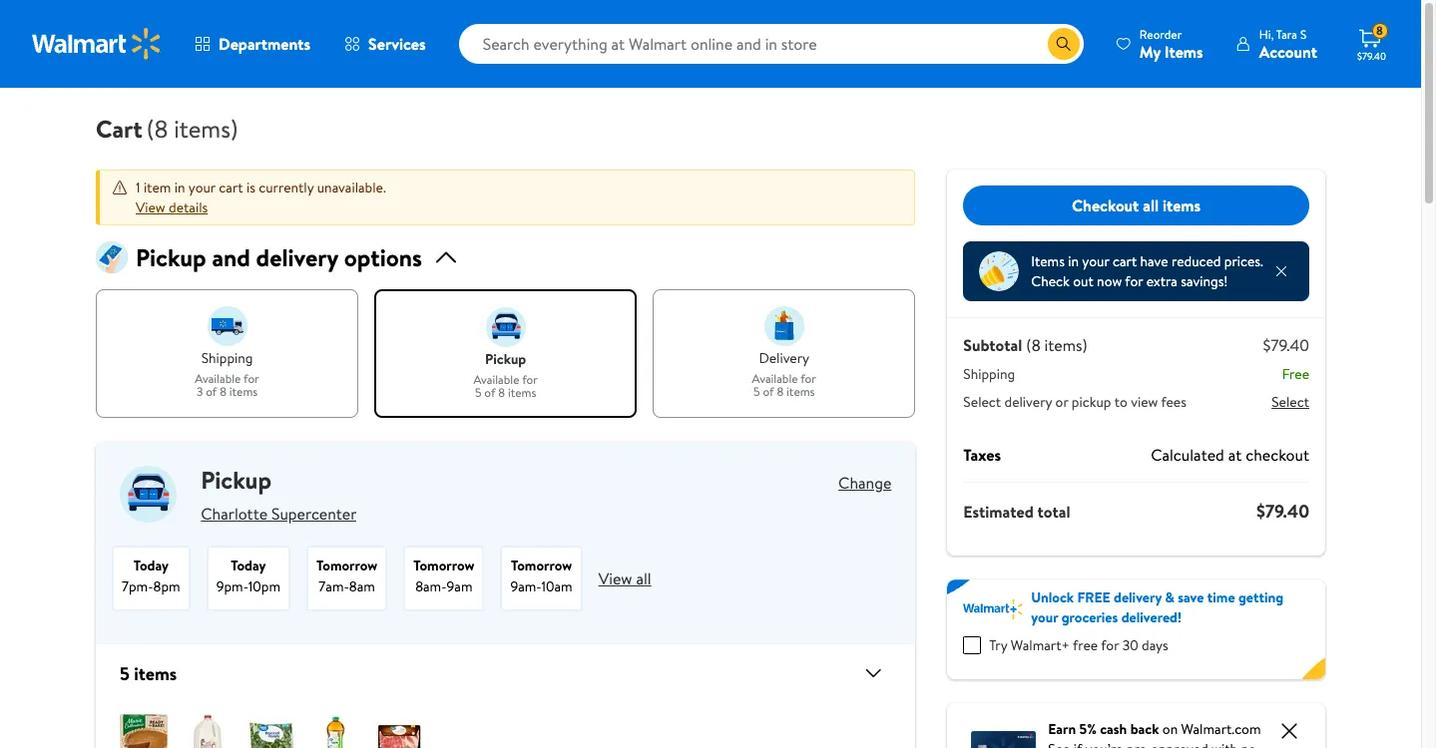Task type: locate. For each thing, give the bounding box(es) containing it.
today inside today 7pm-8pm
[[133, 556, 169, 576]]

0 horizontal spatial in
[[174, 178, 185, 198]]

calculated
[[1151, 444, 1225, 466]]

options
[[344, 241, 422, 275]]

$79.40 right "account"
[[1358, 49, 1387, 63]]

view inside 1 item in your cart is currently unavailable. view details
[[136, 198, 165, 218]]

of for delivery
[[763, 384, 774, 401]]

of down 'intent image for delivery'
[[763, 384, 774, 401]]

cart
[[219, 178, 243, 198], [1113, 252, 1137, 272]]

available down shipping
[[195, 370, 241, 387]]

0 vertical spatial items)
[[174, 112, 238, 146]]

view left "details"
[[136, 198, 165, 218]]

shipping
[[201, 348, 253, 368]]

tomorrow for 9am
[[414, 556, 475, 576]]

1 horizontal spatial of
[[485, 385, 496, 402]]

delivery inside delivery available for 5 of 8 items
[[759, 348, 810, 368]]

hi, tara s account
[[1260, 25, 1318, 62]]

select down shipping
[[964, 392, 1002, 412]]

2 horizontal spatial tomorrow
[[511, 556, 572, 576]]

of
[[206, 384, 217, 401], [763, 384, 774, 401], [485, 385, 496, 402]]

in inside items in your cart have reduced prices. check out now for extra savings!
[[1068, 252, 1079, 272]]

intent image for shipping image
[[207, 306, 247, 346]]

5
[[754, 384, 760, 401], [475, 385, 482, 402], [120, 662, 130, 686]]

1 horizontal spatial available
[[474, 371, 520, 388]]

items down 'intent image for delivery'
[[787, 384, 815, 401]]

0 horizontal spatial pickup
[[485, 349, 526, 369]]

1 vertical spatial items
[[1032, 252, 1065, 272]]

items down "intent image for pickup"
[[508, 385, 536, 402]]

pickup for pickup
[[201, 463, 272, 497]]

today up the 10pm
[[231, 556, 266, 576]]

today inside today 9pm-10pm
[[231, 556, 266, 576]]

delivery left "&"
[[1114, 588, 1162, 608]]

(8 for subtotal
[[1027, 334, 1041, 356]]

1 tomorrow from the left
[[317, 556, 378, 576]]

your right check
[[1083, 252, 1110, 272]]

view all button
[[599, 568, 652, 590]]

banner
[[948, 580, 1326, 680]]

items up reduced
[[1163, 194, 1201, 216]]

Search search field
[[459, 24, 1084, 64]]

1 horizontal spatial your
[[1032, 608, 1059, 628]]

1 select from the left
[[964, 392, 1002, 412]]

of right 3
[[206, 384, 217, 401]]

tomorrow
[[317, 556, 378, 576], [414, 556, 475, 576], [511, 556, 572, 576]]

your right the item on the top of the page
[[189, 178, 216, 198]]

select delivery or pickup to view fees
[[964, 392, 1187, 412]]

1 horizontal spatial 5
[[475, 385, 482, 402]]

items inside delivery available for 5 of 8 items
[[787, 384, 815, 401]]

today 7pm-8pm
[[122, 556, 180, 597]]

8pm
[[153, 577, 180, 597]]

for down 'intent image for delivery'
[[801, 370, 817, 387]]

of inside the pickup available for 5 of 8 items
[[485, 385, 496, 402]]

cart left is
[[219, 178, 243, 198]]

reduced price image
[[980, 252, 1020, 292]]

for inside delivery available for 5 of 8 items
[[801, 370, 817, 387]]

0 horizontal spatial cart
[[219, 178, 243, 198]]

1 horizontal spatial items
[[1165, 40, 1204, 62]]

2 today from the left
[[231, 556, 266, 576]]

available down "intent image for pickup"
[[474, 371, 520, 388]]

today
[[133, 556, 169, 576], [231, 556, 266, 576]]

pickup up charlotte
[[201, 463, 272, 497]]

(8 right cart
[[146, 112, 168, 146]]

1 horizontal spatial in
[[1068, 252, 1079, 272]]

of down "intent image for pickup"
[[485, 385, 496, 402]]

earn
[[1049, 720, 1076, 740]]

charlotte supercenter
[[201, 503, 357, 525]]

0 vertical spatial your
[[189, 178, 216, 198]]

items down shipping
[[229, 384, 258, 401]]

0 vertical spatial view
[[136, 198, 165, 218]]

2 horizontal spatial your
[[1083, 252, 1110, 272]]

cart
[[96, 112, 143, 146]]

8 right s
[[1377, 22, 1384, 39]]

0 horizontal spatial select
[[964, 392, 1002, 412]]

3 tomorrow from the left
[[511, 556, 572, 576]]

today up the 7pm-
[[133, 556, 169, 576]]

cart left have
[[1113, 252, 1137, 272]]

days
[[1142, 636, 1169, 656]]

1 horizontal spatial items)
[[1045, 334, 1088, 356]]

item
[[144, 178, 171, 198]]

1 vertical spatial view
[[599, 568, 633, 590]]

pickup down "intent image for pickup"
[[485, 349, 526, 369]]

items) up or
[[1045, 334, 1088, 356]]

8 down 'intent image for delivery'
[[777, 384, 784, 401]]

pickup left to
[[1072, 392, 1112, 412]]

1 vertical spatial items)
[[1045, 334, 1088, 356]]

tara
[[1277, 25, 1298, 42]]

checkout
[[1246, 444, 1310, 466]]

0 vertical spatial items
[[1165, 40, 1204, 62]]

2 tomorrow from the left
[[414, 556, 475, 576]]

8 down "intent image for pickup"
[[499, 385, 505, 402]]

items) up "details"
[[174, 112, 238, 146]]

tomorrow for 10am
[[511, 556, 572, 576]]

your inside items in your cart have reduced prices. check out now for extra savings!
[[1083, 252, 1110, 272]]

for for delivery
[[801, 370, 817, 387]]

$79.40 for estimated total
[[1257, 499, 1310, 524]]

1 today from the left
[[133, 556, 169, 576]]

1 vertical spatial $79.40
[[1263, 334, 1310, 356]]

in
[[174, 178, 185, 198], [1068, 252, 1079, 272]]

shipping available for 3 of 8 items
[[195, 348, 259, 401]]

8 for shipping
[[220, 384, 227, 401]]

all inside "button"
[[1143, 194, 1159, 216]]

8 inside delivery available for 5 of 8 items
[[777, 384, 784, 401]]

tomorrow inside tomorrow 9am-10am
[[511, 556, 572, 576]]

calculated at checkout
[[1151, 444, 1310, 466]]

capital one credit card image
[[972, 727, 1037, 749]]

5 inside the pickup available for 5 of 8 items
[[475, 385, 482, 402]]

available inside the pickup available for 5 of 8 items
[[474, 371, 520, 388]]

5 for delivery
[[754, 384, 760, 401]]

tomorrow up the 7am-
[[317, 556, 378, 576]]

10pm
[[248, 577, 281, 597]]

is
[[247, 178, 255, 198]]

delivery left or
[[1005, 392, 1052, 412]]

groceries
[[1062, 608, 1118, 628]]

tomorrow 7am-8am
[[317, 556, 378, 597]]

for for shipping
[[244, 370, 259, 387]]

0 vertical spatial pickup
[[136, 241, 206, 275]]

0 vertical spatial in
[[174, 178, 185, 198]]

available
[[195, 370, 241, 387], [752, 370, 798, 387], [474, 371, 520, 388]]

0 horizontal spatial all
[[636, 568, 652, 590]]

for left 30
[[1102, 636, 1119, 656]]

for down shipping
[[244, 370, 259, 387]]

or
[[1056, 392, 1069, 412]]

1 horizontal spatial today
[[231, 556, 266, 576]]

1 vertical spatial all
[[636, 568, 652, 590]]

available for shipping
[[195, 370, 241, 387]]

delivery right the and
[[256, 241, 338, 275]]

available for delivery
[[752, 370, 798, 387]]

delivery inside the unlock free delivery & save time getting your groceries delivered!
[[1114, 588, 1162, 608]]

0 horizontal spatial of
[[206, 384, 217, 401]]

items for shipping
[[229, 384, 258, 401]]

today for 10pm
[[231, 556, 266, 576]]

(8 right subtotal
[[1027, 334, 1041, 356]]

1 horizontal spatial view
[[599, 568, 633, 590]]

0 vertical spatial cart
[[219, 178, 243, 198]]

items left out
[[1032, 252, 1065, 272]]

items up marie callender's pumpkin pie, 36 oz (frozen) with addon services icon
[[134, 662, 177, 686]]

select
[[964, 392, 1002, 412], [1272, 392, 1310, 412]]

walmart+
[[1011, 636, 1070, 656]]

and
[[212, 241, 250, 275]]

pickup inside the pickup available for 5 of 8 items
[[485, 349, 526, 369]]

supercenter
[[272, 503, 357, 525]]

great value 100% apple juice, 96 fl oz with addon services image
[[311, 715, 359, 749]]

all
[[1143, 194, 1159, 216], [636, 568, 652, 590]]

0 horizontal spatial items)
[[174, 112, 238, 146]]

items) for subtotal (8 items)
[[1045, 334, 1088, 356]]

in left "now"
[[1068, 252, 1079, 272]]

2 select from the left
[[1272, 392, 1310, 412]]

save
[[1178, 588, 1204, 608]]

of inside delivery available for 5 of 8 items
[[763, 384, 774, 401]]

available inside shipping available for 3 of 8 items
[[195, 370, 241, 387]]

available inside delivery available for 5 of 8 items
[[752, 370, 798, 387]]

items inside reorder my items
[[1165, 40, 1204, 62]]

0 horizontal spatial items
[[1032, 252, 1065, 272]]

7pm-
[[122, 577, 153, 597]]

8 for pickup
[[499, 385, 505, 402]]

2 horizontal spatial of
[[763, 384, 774, 401]]

select down free
[[1272, 392, 1310, 412]]

tomorrow for 8am
[[317, 556, 378, 576]]

8 inside shipping available for 3 of 8 items
[[220, 384, 227, 401]]

5%
[[1080, 720, 1097, 740]]

list containing shipping
[[96, 290, 916, 418]]

0 horizontal spatial available
[[195, 370, 241, 387]]

your up walmart+
[[1032, 608, 1059, 628]]

8 inside the pickup available for 5 of 8 items
[[499, 385, 505, 402]]

1 vertical spatial pickup
[[201, 463, 272, 497]]

list
[[96, 290, 916, 418]]

in inside 1 item in your cart is currently unavailable. view details
[[174, 178, 185, 198]]

2 vertical spatial your
[[1032, 608, 1059, 628]]

intent image for pickup image
[[486, 307, 526, 347]]

view all items image
[[854, 662, 886, 686]]

2 horizontal spatial available
[[752, 370, 798, 387]]

(8
[[146, 112, 168, 146], [1027, 334, 1041, 356]]

$79.40 down checkout
[[1257, 499, 1310, 524]]

reorder my items
[[1140, 25, 1204, 62]]

view all
[[599, 568, 652, 590]]

prices.
[[1225, 252, 1264, 272]]

for inside the pickup available for 5 of 8 items
[[522, 371, 538, 388]]

all for view
[[636, 568, 652, 590]]

your
[[189, 178, 216, 198], [1083, 252, 1110, 272], [1032, 608, 1059, 628]]

0 horizontal spatial (8
[[146, 112, 168, 146]]

tomorrow 9am-10am
[[511, 556, 573, 597]]

5 inside delivery available for 5 of 8 items
[[754, 384, 760, 401]]

at
[[1229, 444, 1242, 466]]

items for delivery
[[787, 384, 815, 401]]

delivery down 'intent image for delivery'
[[759, 348, 810, 368]]

time
[[1208, 588, 1236, 608]]

items inside the pickup available for 5 of 8 items
[[508, 385, 536, 402]]

1 vertical spatial (8
[[1027, 334, 1041, 356]]

items right my
[[1165, 40, 1204, 62]]

for
[[1126, 272, 1143, 292], [244, 370, 259, 387], [801, 370, 817, 387], [522, 371, 538, 388], [1102, 636, 1119, 656]]

for down "intent image for pickup"
[[522, 371, 538, 388]]

for right "now"
[[1126, 272, 1143, 292]]

all right checkout
[[1143, 194, 1159, 216]]

alert
[[96, 170, 916, 226]]

1 vertical spatial in
[[1068, 252, 1079, 272]]

savings!
[[1181, 272, 1228, 292]]

1 horizontal spatial pickup
[[1072, 392, 1112, 412]]

out
[[1073, 272, 1094, 292]]

0 vertical spatial all
[[1143, 194, 1159, 216]]

in right the item on the top of the page
[[174, 178, 185, 198]]

total
[[1038, 501, 1071, 523]]

back
[[1131, 720, 1160, 740]]

pickup
[[136, 241, 206, 275], [201, 463, 272, 497]]

items inside items in your cart have reduced prices. check out now for extra savings!
[[1032, 252, 1065, 272]]

tomorrow up 8am-
[[414, 556, 475, 576]]

available down 'intent image for delivery'
[[752, 370, 798, 387]]

30
[[1123, 636, 1139, 656]]

0 horizontal spatial today
[[133, 556, 169, 576]]

great value frozen broccoli florets, 12 oz steamable bag with addon services image
[[248, 715, 296, 749]]

view right the "10am"
[[599, 568, 633, 590]]

all right the "10am"
[[636, 568, 652, 590]]

1 vertical spatial your
[[1083, 252, 1110, 272]]

charlotte supercenter button
[[201, 498, 357, 530]]

delivered!
[[1122, 608, 1182, 628]]

items inside shipping available for 3 of 8 items
[[229, 384, 258, 401]]

1 horizontal spatial (8
[[1027, 334, 1041, 356]]

3
[[197, 384, 203, 401]]

0 vertical spatial (8
[[146, 112, 168, 146]]

of for pickup
[[485, 385, 496, 402]]

items
[[1163, 194, 1201, 216], [229, 384, 258, 401], [787, 384, 815, 401], [508, 385, 536, 402], [134, 662, 177, 686]]

1 vertical spatial cart
[[1113, 252, 1137, 272]]

all for checkout
[[1143, 194, 1159, 216]]

pickup and delivery options button
[[96, 241, 916, 275]]

0 vertical spatial pickup
[[485, 349, 526, 369]]

reorder
[[1140, 25, 1182, 42]]

$79.40 up free
[[1263, 334, 1310, 356]]

9am
[[447, 577, 473, 597]]

1 horizontal spatial select
[[1272, 392, 1310, 412]]

pickup down view details button
[[136, 241, 206, 275]]

items) for cart (8 items)
[[174, 112, 238, 146]]

0 horizontal spatial view
[[136, 198, 165, 218]]

Try Walmart+ free for 30 days checkbox
[[964, 637, 982, 655]]

tomorrow up the "10am"
[[511, 556, 572, 576]]

of inside shipping available for 3 of 8 items
[[206, 384, 217, 401]]

for inside shipping available for 3 of 8 items
[[244, 370, 259, 387]]

charlotte
[[201, 503, 268, 525]]

departments button
[[178, 20, 328, 68]]

items)
[[174, 112, 238, 146], [1045, 334, 1088, 356]]

1 horizontal spatial all
[[1143, 194, 1159, 216]]

view
[[136, 198, 165, 218], [599, 568, 633, 590]]

0 horizontal spatial your
[[189, 178, 216, 198]]

7am-
[[319, 577, 349, 597]]

0 horizontal spatial tomorrow
[[317, 556, 378, 576]]

8
[[1377, 22, 1384, 39], [220, 384, 227, 401], [777, 384, 784, 401], [499, 385, 505, 402]]

2 horizontal spatial 5
[[754, 384, 760, 401]]

your inside 1 item in your cart is currently unavailable. view details
[[189, 178, 216, 198]]

8 right 3
[[220, 384, 227, 401]]

1 horizontal spatial cart
[[1113, 252, 1137, 272]]

view details button
[[136, 198, 208, 218]]

2 vertical spatial $79.40
[[1257, 499, 1310, 524]]

departments
[[219, 33, 311, 55]]

1 horizontal spatial tomorrow
[[414, 556, 475, 576]]



Task type: describe. For each thing, give the bounding box(es) containing it.
free
[[1073, 636, 1098, 656]]

try
[[990, 636, 1008, 656]]

checkout all items button
[[964, 186, 1310, 226]]

services
[[368, 33, 426, 55]]

1 item in your cart is currently unavailable. view details
[[136, 178, 386, 218]]

details
[[169, 198, 208, 218]]

items inside checkout all items "button"
[[1163, 194, 1201, 216]]

hi,
[[1260, 25, 1274, 42]]

check
[[1032, 272, 1070, 292]]

unlock
[[1032, 588, 1074, 608]]

0 vertical spatial $79.40
[[1358, 49, 1387, 63]]

9am-
[[511, 577, 542, 597]]

pickup available for 5 of 8 items
[[474, 349, 538, 402]]

for for pickup
[[522, 371, 538, 388]]

now
[[1097, 272, 1122, 292]]

1 vertical spatial pickup
[[1072, 392, 1112, 412]]

items in your cart have reduced prices. check out now for extra savings!
[[1032, 252, 1264, 292]]

available for pickup
[[474, 371, 520, 388]]

for inside items in your cart have reduced prices. check out now for extra savings!
[[1126, 272, 1143, 292]]

8am
[[349, 577, 375, 597]]

to
[[1115, 392, 1128, 412]]

try walmart+ free for 30 days
[[990, 636, 1169, 656]]

unavailable.
[[317, 178, 386, 198]]

checkout all items
[[1072, 194, 1201, 216]]

8 for delivery
[[777, 384, 784, 401]]

items for pickup
[[508, 385, 536, 402]]

estimated total
[[964, 501, 1071, 523]]

fees
[[1162, 392, 1187, 412]]

great value hickory smoked bacon, 12 oz with addon services image
[[375, 715, 423, 749]]

change
[[839, 472, 892, 494]]

getting
[[1239, 588, 1284, 608]]

tomorrow 8am-9am
[[414, 556, 475, 597]]

today 9pm-10pm
[[216, 556, 281, 597]]

reduced
[[1172, 252, 1221, 272]]

have
[[1141, 252, 1169, 272]]

my
[[1140, 40, 1161, 62]]

intent image for delivery image
[[765, 306, 804, 346]]

shipping
[[964, 364, 1016, 384]]

close nudge image
[[1274, 264, 1290, 280]]

alert containing 1 item in your cart is currently unavailable.
[[96, 170, 916, 226]]

s
[[1301, 25, 1307, 42]]

marie callender's pumpkin pie, 36 oz (frozen) with addon services image
[[120, 715, 168, 749]]

pickup for pickup and delivery options
[[136, 241, 206, 275]]

walmart image
[[32, 28, 162, 60]]

estimated
[[964, 501, 1034, 523]]

&
[[1165, 588, 1175, 608]]

walmart.com
[[1182, 720, 1261, 740]]

search icon image
[[1056, 36, 1072, 52]]

subtotal
[[964, 334, 1023, 356]]

10am
[[542, 577, 573, 597]]

9pm-
[[216, 577, 248, 597]]

unlock free delivery & save time getting your groceries delivered!
[[1032, 588, 1284, 628]]

cart_gic_illustration image
[[96, 242, 128, 274]]

5 for pickup
[[475, 385, 482, 402]]

select for select delivery or pickup to view fees
[[964, 392, 1002, 412]]

dismiss capital one banner image
[[1278, 720, 1302, 744]]

taxes
[[964, 444, 1001, 466]]

services button
[[328, 20, 443, 68]]

great value whole vitamin d milk, gallon, 128 fl oz with addon services image
[[184, 715, 232, 749]]

cash
[[1100, 720, 1127, 740]]

cart inside items in your cart have reduced prices. check out now for extra savings!
[[1113, 252, 1137, 272]]

pickup and delivery options
[[136, 241, 422, 275]]

extra
[[1147, 272, 1178, 292]]

checkout
[[1072, 194, 1139, 216]]

8 $79.40
[[1358, 22, 1387, 63]]

subtotal (8 items)
[[964, 334, 1088, 356]]

of for shipping
[[206, 384, 217, 401]]

free
[[1078, 588, 1111, 608]]

your inside the unlock free delivery & save time getting your groceries delivered!
[[1032, 608, 1059, 628]]

today for 8pm
[[133, 556, 169, 576]]

currently
[[259, 178, 314, 198]]

0 horizontal spatial 5
[[120, 662, 130, 686]]

select button
[[1272, 392, 1310, 412]]

Walmart Site-Wide search field
[[459, 24, 1084, 64]]

delivery available for 5 of 8 items
[[752, 348, 817, 401]]

5 items
[[120, 662, 177, 686]]

$79.40 for subtotal
[[1263, 334, 1310, 356]]

8 inside 8 $79.40
[[1377, 22, 1384, 39]]

cart inside 1 item in your cart is currently unavailable. view details
[[219, 178, 243, 198]]

cart (8 items)
[[96, 112, 238, 146]]

banner containing unlock free delivery & save time getting your groceries delivered!
[[948, 580, 1326, 680]]

select for the select button
[[1272, 392, 1310, 412]]

on
[[1163, 720, 1178, 740]]

account
[[1260, 40, 1318, 62]]

change button
[[839, 472, 892, 494]]

for inside banner
[[1102, 636, 1119, 656]]

8am-
[[415, 577, 447, 597]]

1
[[136, 178, 140, 198]]

earn 5% cash back on walmart.com
[[1049, 720, 1261, 740]]

view
[[1131, 392, 1158, 412]]

free
[[1283, 364, 1310, 384]]

walmart plus image
[[964, 600, 1024, 620]]

(8 for cart
[[146, 112, 168, 146]]



Task type: vqa. For each thing, say whether or not it's contained in the screenshot.
the Program at the left bottom of the page
no



